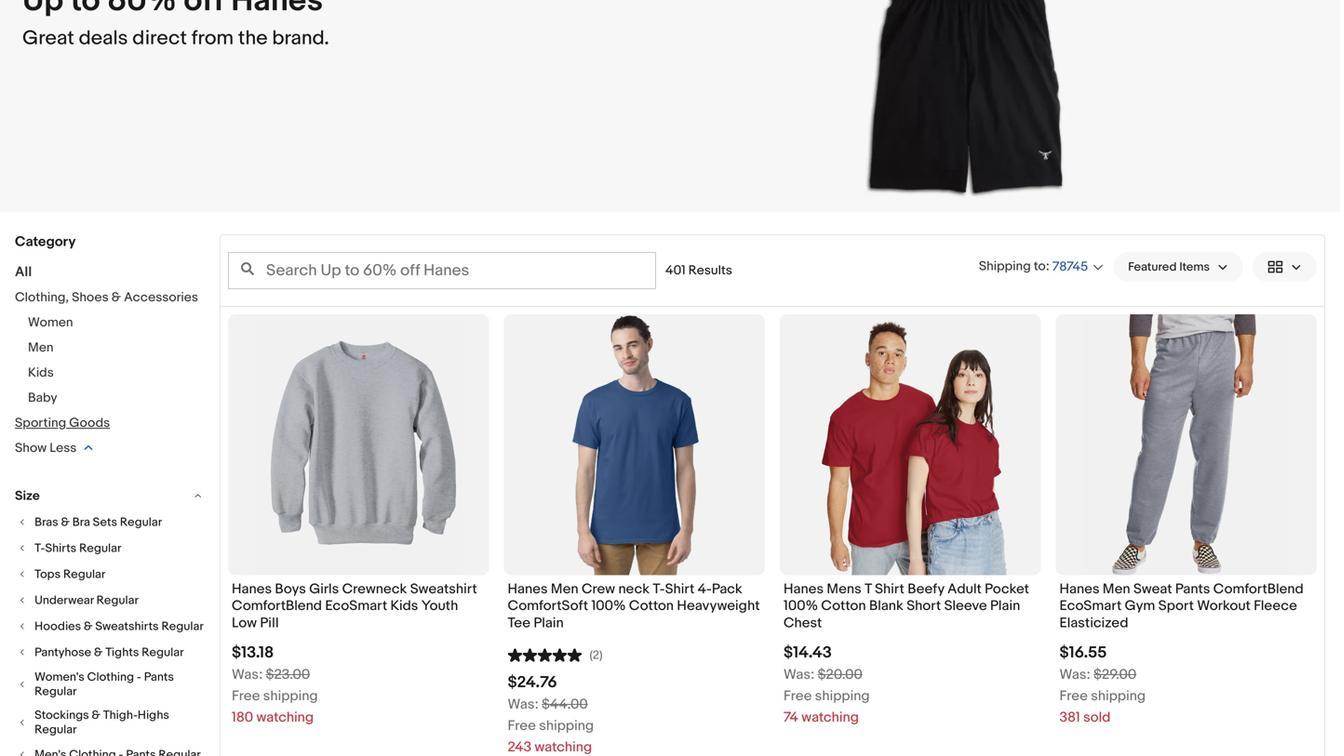 Task type: locate. For each thing, give the bounding box(es) containing it.
t- down bras
[[35, 542, 45, 556]]

was: down $24.76
[[508, 697, 539, 714]]

1 horizontal spatial men
[[551, 581, 579, 598]]

shirt inside hanes mens t shirt beefy adult pocket 100% cotton blank short sleeve plain chest
[[875, 581, 905, 598]]

t-shirts regular button
[[15, 540, 206, 557]]

hanes up comfortsoft
[[508, 581, 548, 598]]

plain down pocket on the bottom of page
[[991, 598, 1021, 615]]

100% down "crew"
[[592, 598, 626, 615]]

results
[[689, 263, 733, 279]]

regular right sweatshirts
[[161, 620, 204, 634]]

hanes up chest
[[784, 581, 824, 598]]

& right the shoes
[[112, 290, 121, 306]]

78745
[[1053, 259, 1089, 275]]

bras & bra sets regular button
[[15, 514, 206, 531]]

was: inside $24.76 was: $44.00 free shipping 243 watching
[[508, 697, 539, 714]]

& inside 'dropdown button'
[[84, 620, 93, 634]]

shipping inside $16.55 was: $29.00 free shipping 381 sold
[[1091, 689, 1146, 705]]

1 horizontal spatial 100%
[[784, 598, 818, 615]]

-
[[137, 671, 141, 685]]

0 vertical spatial kids
[[28, 365, 54, 381]]

ecosmart down crewneck
[[325, 598, 387, 615]]

brand.
[[272, 26, 329, 50]]

tops
[[35, 568, 61, 582]]

adult
[[948, 581, 982, 598]]

plain inside hanes mens t shirt beefy adult pocket 100% cotton blank short sleeve plain chest
[[991, 598, 1021, 615]]

watching right 74
[[802, 710, 859, 727]]

was: down $13.18
[[232, 667, 263, 684]]

regular up underwear regular at the left of page
[[63, 568, 106, 582]]

hanes inside hanes men crew neck t-shirt 4-pack comfortsoft 100% cotton heavyweight tee plain
[[508, 581, 548, 598]]

1 horizontal spatial kids
[[391, 598, 418, 615]]

show
[[15, 441, 47, 457]]

hanes inside hanes mens t shirt beefy adult pocket 100% cotton blank short sleeve plain chest
[[784, 581, 824, 598]]

$14.43
[[784, 644, 832, 663]]

shipping down $29.00
[[1091, 689, 1146, 705]]

kids down crewneck
[[391, 598, 418, 615]]

free up "381"
[[1060, 689, 1088, 705]]

shipping down $44.00
[[539, 718, 594, 735]]

free up 180
[[232, 689, 260, 705]]

t- inside hanes men crew neck t-shirt 4-pack comfortsoft 100% cotton heavyweight tee plain
[[653, 581, 665, 598]]

men up gym
[[1103, 581, 1131, 598]]

bras & bra sets regular
[[35, 516, 162, 530]]

baby
[[28, 391, 57, 406]]

& inside women's clothing - pants regular stockings & thigh-highs regular
[[92, 709, 100, 723]]

was: down $16.55
[[1060, 667, 1091, 684]]

underwear regular button
[[15, 593, 206, 609]]

cotton
[[629, 598, 674, 615], [822, 598, 866, 615]]

free up 74
[[784, 689, 812, 705]]

hanes men crew neck t-shirt 4-pack comfortsoft 100% cotton heavyweight tee plain
[[508, 581, 760, 632]]

pants right -
[[144, 671, 174, 685]]

comfortblend
[[1214, 581, 1304, 598], [232, 598, 322, 615]]

free inside $13.18 was: $23.00 free shipping 180 watching
[[232, 689, 260, 705]]

hanes mens t shirt beefy adult pocket 100% cotton blank short sleeve plain chest image
[[808, 315, 1014, 576]]

shipping down $23.00 at the bottom of page
[[263, 689, 318, 705]]

men
[[28, 340, 54, 356], [551, 581, 579, 598], [1103, 581, 1131, 598]]

shipping for $24.76
[[539, 718, 594, 735]]

1 horizontal spatial cotton
[[822, 598, 866, 615]]

$24.76 was: $44.00 free shipping 243 watching
[[508, 674, 594, 757]]

pill
[[260, 615, 279, 632]]

pants inside the hanes men sweat pants comfortblend ecosmart gym sport workout fleece elasticized
[[1176, 581, 1211, 598]]

regular up hoodies & sweatshirts regular
[[96, 594, 139, 608]]

pants up sport on the bottom of the page
[[1176, 581, 1211, 598]]

hoodies & sweatshirts regular button
[[15, 619, 206, 635]]

watching right 180
[[256, 710, 314, 727]]

mens
[[827, 581, 862, 598]]

women's clothing - pants regular button
[[15, 671, 206, 700]]

comfortblend up 'pill'
[[232, 598, 322, 615]]

1 vertical spatial t-
[[653, 581, 665, 598]]

shirt up blank
[[875, 581, 905, 598]]

watching for $14.43
[[802, 710, 859, 727]]

beefy
[[908, 581, 945, 598]]

1 ecosmart from the left
[[325, 598, 387, 615]]

men inside the hanes men sweat pants comfortblend ecosmart gym sport workout fleece elasticized
[[1103, 581, 1131, 598]]

100%
[[592, 598, 626, 615], [784, 598, 818, 615]]

was: inside $13.18 was: $23.00 free shipping 180 watching
[[232, 667, 263, 684]]

sold
[[1084, 710, 1111, 727]]

tops regular button
[[15, 567, 206, 583]]

watching
[[256, 710, 314, 727], [802, 710, 859, 727], [535, 740, 592, 757]]

clothing, shoes & accessories women men kids baby sporting goods
[[15, 290, 198, 432]]

free up 243
[[508, 718, 536, 735]]

0 horizontal spatial kids
[[28, 365, 54, 381]]

401 results
[[666, 263, 733, 279]]

free for $13.18
[[232, 689, 260, 705]]

0 horizontal spatial ecosmart
[[325, 598, 387, 615]]

pants inside women's clothing - pants regular stockings & thigh-highs regular
[[144, 671, 174, 685]]

hanes men crew neck t-shirt 4-pack comfortsoft 100% cotton heavyweight tee plain link
[[508, 581, 762, 637]]

381
[[1060, 710, 1081, 727]]

cotton down mens
[[822, 598, 866, 615]]

men for hanes men sweat pants comfortblend ecosmart gym sport workout fleece elasticized
[[1103, 581, 1131, 598]]

hanes up low
[[232, 581, 272, 598]]

watching down $44.00
[[535, 740, 592, 757]]

pants for sweat
[[1176, 581, 1211, 598]]

was: inside $14.43 was: $20.00 free shipping 74 watching
[[784, 667, 815, 684]]

free inside $24.76 was: $44.00 free shipping 243 watching
[[508, 718, 536, 735]]

401
[[666, 263, 686, 279]]

watching inside $24.76 was: $44.00 free shipping 243 watching
[[535, 740, 592, 757]]

was: down $14.43
[[784, 667, 815, 684]]

1 horizontal spatial plain
[[991, 598, 1021, 615]]

hanes for $14.43
[[784, 581, 824, 598]]

watching inside $14.43 was: $20.00 free shipping 74 watching
[[802, 710, 859, 727]]

& inside clothing, shoes & accessories women men kids baby sporting goods
[[112, 290, 121, 306]]

regular right tights
[[142, 646, 184, 660]]

men inside clothing, shoes & accessories women men kids baby sporting goods
[[28, 340, 54, 356]]

0 horizontal spatial plain
[[534, 615, 564, 632]]

1 100% from the left
[[592, 598, 626, 615]]

2 horizontal spatial men
[[1103, 581, 1131, 598]]

was: for $13.18
[[232, 667, 263, 684]]

& left tights
[[94, 646, 103, 660]]

0 horizontal spatial pants
[[144, 671, 174, 685]]

kids link
[[28, 365, 54, 381]]

show less button
[[15, 441, 99, 457]]

watching for $24.76
[[535, 740, 592, 757]]

tops regular
[[35, 568, 106, 582]]

free inside $16.55 was: $29.00 free shipping 381 sold
[[1060, 689, 1088, 705]]

0 horizontal spatial 100%
[[592, 598, 626, 615]]

men up comfortsoft
[[551, 581, 579, 598]]

hanes men sweat pants comfortblend ecosmart gym sport workout fleece elasticized image
[[1084, 315, 1290, 576]]

comfortblend up fleece
[[1214, 581, 1304, 598]]

1 horizontal spatial ecosmart
[[1060, 598, 1122, 615]]

shirt
[[665, 581, 695, 598], [875, 581, 905, 598]]

neck
[[619, 581, 650, 598]]

$23.00
[[266, 667, 310, 684]]

ecosmart up elasticized
[[1060, 598, 1122, 615]]

kids down men link
[[28, 365, 54, 381]]

less
[[50, 441, 77, 457]]

2 hanes from the left
[[508, 581, 548, 598]]

shirts
[[45, 542, 77, 556]]

ecosmart inside the hanes boys girls crewneck sweatshirt comfortblend ecosmart kids youth low pill
[[325, 598, 387, 615]]

cotton down neck
[[629, 598, 674, 615]]

& down underwear regular at the left of page
[[84, 620, 93, 634]]

hanes inside the hanes boys girls crewneck sweatshirt comfortblend ecosmart kids youth low pill
[[232, 581, 272, 598]]

watching inside $13.18 was: $23.00 free shipping 180 watching
[[256, 710, 314, 727]]

plain inside hanes men crew neck t-shirt 4-pack comfortsoft 100% cotton heavyweight tee plain
[[534, 615, 564, 632]]

0 horizontal spatial comfortblend
[[232, 598, 322, 615]]

low
[[232, 615, 257, 632]]

accessories
[[124, 290, 198, 306]]

gym
[[1125, 598, 1156, 615]]

bra
[[72, 516, 90, 530]]

baby link
[[28, 391, 57, 406]]

elasticized
[[1060, 615, 1129, 632]]

1 vertical spatial pants
[[144, 671, 174, 685]]

shipping
[[263, 689, 318, 705], [815, 689, 870, 705], [1091, 689, 1146, 705], [539, 718, 594, 735]]

hanes
[[232, 581, 272, 598], [508, 581, 548, 598], [784, 581, 824, 598], [1060, 581, 1100, 598]]

2 horizontal spatial watching
[[802, 710, 859, 727]]

1 horizontal spatial shirt
[[875, 581, 905, 598]]

was: inside $16.55 was: $29.00 free shipping 381 sold
[[1060, 667, 1091, 684]]

2 ecosmart from the left
[[1060, 598, 1122, 615]]

3 hanes from the left
[[784, 581, 824, 598]]

0 horizontal spatial cotton
[[629, 598, 674, 615]]

pants
[[1176, 581, 1211, 598], [144, 671, 174, 685]]

hanes inside the hanes men sweat pants comfortblend ecosmart gym sport workout fleece elasticized
[[1060, 581, 1100, 598]]

regular up stockings
[[35, 685, 77, 700]]

1 horizontal spatial watching
[[535, 740, 592, 757]]

men inside hanes men crew neck t-shirt 4-pack comfortsoft 100% cotton heavyweight tee plain
[[551, 581, 579, 598]]

pack
[[712, 581, 743, 598]]

1 vertical spatial kids
[[391, 598, 418, 615]]

t- right neck
[[653, 581, 665, 598]]

women's clothing - pants regular stockings & thigh-highs regular
[[35, 671, 174, 738]]

1 shirt from the left
[[665, 581, 695, 598]]

1 cotton from the left
[[629, 598, 674, 615]]

shipping inside $24.76 was: $44.00 free shipping 243 watching
[[539, 718, 594, 735]]

0 horizontal spatial t-
[[35, 542, 45, 556]]

men up kids link on the left
[[28, 340, 54, 356]]

hanes mens t shirt beefy adult pocket 100% cotton blank short sleeve plain chest
[[784, 581, 1030, 632]]

1 horizontal spatial comfortblend
[[1214, 581, 1304, 598]]

watching for $13.18
[[256, 710, 314, 727]]

2 100% from the left
[[784, 598, 818, 615]]

shipping inside $13.18 was: $23.00 free shipping 180 watching
[[263, 689, 318, 705]]

1 horizontal spatial pants
[[1176, 581, 1211, 598]]

& left thigh-
[[92, 709, 100, 723]]

regular right sets
[[120, 516, 162, 530]]

0 vertical spatial t-
[[35, 542, 45, 556]]

100% up chest
[[784, 598, 818, 615]]

comfortblend inside the hanes boys girls crewneck sweatshirt comfortblend ecosmart kids youth low pill
[[232, 598, 322, 615]]

size button
[[15, 488, 206, 505]]

shirt left 4-
[[665, 581, 695, 598]]

1 hanes from the left
[[232, 581, 272, 598]]

category
[[15, 234, 76, 250]]

$13.18
[[232, 644, 274, 663]]

2 cotton from the left
[[822, 598, 866, 615]]

0 horizontal spatial men
[[28, 340, 54, 356]]

sport
[[1159, 598, 1194, 615]]

$29.00
[[1094, 667, 1137, 684]]

thigh-
[[103, 709, 138, 723]]

shipping inside $14.43 was: $20.00 free shipping 74 watching
[[815, 689, 870, 705]]

highs
[[138, 709, 169, 723]]

plain down comfortsoft
[[534, 615, 564, 632]]

women
[[28, 315, 73, 331]]

& left the bra
[[61, 516, 70, 530]]

0 vertical spatial pants
[[1176, 581, 1211, 598]]

0 horizontal spatial watching
[[256, 710, 314, 727]]

2 shirt from the left
[[875, 581, 905, 598]]

0 horizontal spatial shirt
[[665, 581, 695, 598]]

$13.18 was: $23.00 free shipping 180 watching
[[232, 644, 318, 727]]

sleeve
[[945, 598, 987, 615]]

shipping down $20.00
[[815, 689, 870, 705]]

size
[[15, 489, 40, 505]]

blank
[[870, 598, 904, 615]]

4 hanes from the left
[[1060, 581, 1100, 598]]

free for $24.76
[[508, 718, 536, 735]]

hanes up elasticized
[[1060, 581, 1100, 598]]

deals
[[79, 26, 128, 50]]

items
[[1180, 260, 1210, 274]]

1 horizontal spatial t-
[[653, 581, 665, 598]]

180
[[232, 710, 253, 727]]

free inside $14.43 was: $20.00 free shipping 74 watching
[[784, 689, 812, 705]]



Task type: describe. For each thing, give the bounding box(es) containing it.
:
[[1046, 259, 1050, 275]]

hanes mens t shirt beefy adult pocket 100% cotton blank short sleeve plain chest link
[[784, 581, 1038, 637]]

crewneck
[[342, 581, 407, 598]]

Enter your search keyword text field
[[228, 252, 656, 290]]

shoes
[[72, 290, 109, 306]]

the
[[238, 26, 268, 50]]

(2) link
[[508, 647, 603, 663]]

was: for $24.76
[[508, 697, 539, 714]]

cotton inside hanes men crew neck t-shirt 4-pack comfortsoft 100% cotton heavyweight tee plain
[[629, 598, 674, 615]]

hanes boys girls crewneck sweatshirt comfortblend ecosmart kids youth low pill image
[[256, 315, 462, 576]]

& for tights
[[94, 646, 103, 660]]

featured
[[1129, 260, 1177, 274]]

tights
[[105, 646, 139, 660]]

t-shirts regular
[[35, 542, 121, 556]]

regular down bras & bra sets regular
[[79, 542, 121, 556]]

clothing
[[87, 671, 134, 685]]

from
[[192, 26, 234, 50]]

kids inside the hanes boys girls crewneck sweatshirt comfortblend ecosmart kids youth low pill
[[391, 598, 418, 615]]

fleece
[[1254, 598, 1298, 615]]

men for hanes men crew neck t-shirt 4-pack comfortsoft 100% cotton heavyweight tee plain
[[551, 581, 579, 598]]

women's
[[35, 671, 85, 685]]

$24.76
[[508, 674, 557, 693]]

pocket
[[985, 581, 1030, 598]]

chest
[[784, 615, 822, 632]]

bras
[[35, 516, 58, 530]]

view: gallery view image
[[1268, 257, 1302, 277]]

stockings
[[35, 709, 89, 723]]

crew
[[582, 581, 615, 598]]

74
[[784, 710, 799, 727]]

hanes boys girls crewneck sweatshirt comfortblend ecosmart kids youth low pill link
[[232, 581, 486, 637]]

clothing, shoes & accessories link
[[15, 290, 198, 306]]

comfortblend inside the hanes men sweat pants comfortblend ecosmart gym sport workout fleece elasticized
[[1214, 581, 1304, 598]]

4-
[[698, 581, 712, 598]]

men link
[[28, 340, 54, 356]]

hanes for $16.55
[[1060, 581, 1100, 598]]

pantyhose & tights regular button
[[15, 645, 206, 661]]

100% inside hanes mens t shirt beefy adult pocket 100% cotton blank short sleeve plain chest
[[784, 598, 818, 615]]

shipping for $14.43
[[815, 689, 870, 705]]

was: for $14.43
[[784, 667, 815, 684]]

hanes men sweat pants comfortblend ecosmart gym sport workout fleece elasticized link
[[1060, 581, 1314, 637]]

stockings & thigh-highs regular button
[[15, 709, 206, 738]]

t- inside dropdown button
[[35, 542, 45, 556]]

$16.55
[[1060, 644, 1107, 663]]

$20.00
[[818, 667, 863, 684]]

sporting
[[15, 416, 66, 432]]

tee
[[508, 615, 531, 632]]

girls
[[309, 581, 339, 598]]

shipping for $16.55
[[1091, 689, 1146, 705]]

ecosmart inside the hanes men sweat pants comfortblend ecosmart gym sport workout fleece elasticized
[[1060, 598, 1122, 615]]

great
[[22, 26, 74, 50]]

to
[[1034, 259, 1046, 275]]

free for $14.43
[[784, 689, 812, 705]]

100% inside hanes men crew neck t-shirt 4-pack comfortsoft 100% cotton heavyweight tee plain
[[592, 598, 626, 615]]

workout
[[1198, 598, 1251, 615]]

hanes for $13.18
[[232, 581, 272, 598]]

cotton inside hanes mens t shirt beefy adult pocket 100% cotton blank short sleeve plain chest
[[822, 598, 866, 615]]

& for sweatshirts
[[84, 620, 93, 634]]

pants for -
[[144, 671, 174, 685]]

featured items
[[1129, 260, 1210, 274]]

hanes men crew neck t-shirt 4-pack comfortsoft 100% cotton heavyweight tee plain image
[[532, 315, 738, 576]]

featured items button
[[1114, 252, 1244, 282]]

was: for $16.55
[[1060, 667, 1091, 684]]

show less
[[15, 441, 77, 457]]

women link
[[28, 315, 73, 331]]

underwear
[[35, 594, 94, 608]]

comfortsoft
[[508, 598, 588, 615]]

regular inside 'dropdown button'
[[161, 620, 204, 634]]

kids inside clothing, shoes & accessories women men kids baby sporting goods
[[28, 365, 54, 381]]

short
[[907, 598, 941, 615]]

shipping
[[979, 259, 1031, 275]]

underwear regular
[[35, 594, 139, 608]]

free for $16.55
[[1060, 689, 1088, 705]]

pantyhose
[[35, 646, 91, 660]]

hoodies
[[35, 620, 81, 634]]

heavyweight
[[677, 598, 760, 615]]

$44.00
[[542, 697, 588, 714]]

pantyhose & tights regular
[[35, 646, 184, 660]]

sweatshirts
[[95, 620, 159, 634]]

youth
[[422, 598, 458, 615]]

shirt inside hanes men crew neck t-shirt 4-pack comfortsoft 100% cotton heavyweight tee plain
[[665, 581, 695, 598]]

sporting goods link
[[15, 416, 110, 432]]

clothing,
[[15, 290, 69, 306]]

& for bra
[[61, 516, 70, 530]]

hanes men sweat pants comfortblend ecosmart gym sport workout fleece elasticized
[[1060, 581, 1304, 632]]

5 out of 5 stars image
[[508, 647, 582, 663]]

all
[[15, 264, 32, 281]]

shipping for $13.18
[[263, 689, 318, 705]]

boys
[[275, 581, 306, 598]]

regular down women's
[[35, 723, 77, 738]]

direct
[[132, 26, 187, 50]]

goods
[[69, 416, 110, 432]]



Task type: vqa. For each thing, say whether or not it's contained in the screenshot.


